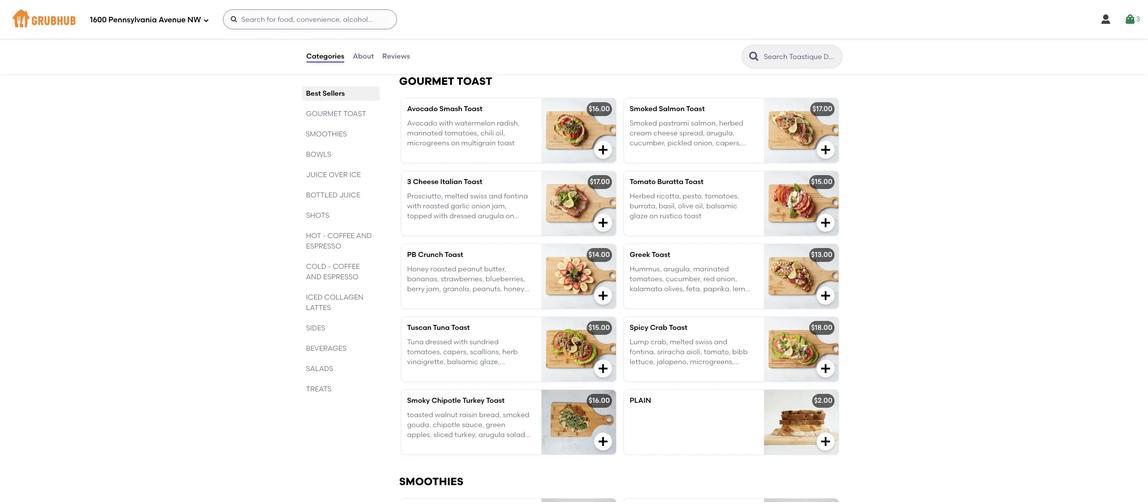 Task type: vqa. For each thing, say whether or not it's contained in the screenshot.
aioli,
yes



Task type: locate. For each thing, give the bounding box(es) containing it.
gourmet toast down sellers
[[306, 110, 366, 118]]

0 vertical spatial 3
[[1136, 15, 1140, 23]]

2 vertical spatial lemon
[[630, 368, 651, 377]]

avocado down avocado smash toast
[[407, 119, 437, 127]]

wedge down kalamata in the bottom of the page
[[630, 295, 653, 304]]

1 horizontal spatial and
[[356, 232, 371, 240]]

0 vertical spatial arugula
[[478, 212, 504, 221]]

0 vertical spatial toasted
[[407, 411, 433, 420]]

1 vertical spatial topped
[[464, 441, 489, 450]]

arugula,
[[706, 129, 735, 138], [663, 265, 692, 274]]

0 horizontal spatial walnut
[[435, 411, 458, 420]]

microgreens,
[[690, 149, 734, 158], [690, 358, 734, 367]]

gourmet down 'best sellers'
[[306, 110, 342, 118]]

roasted down prosciutto,
[[423, 202, 449, 211]]

tomatoes, up balsamic
[[705, 192, 739, 201]]

espresso up collagen
[[323, 273, 358, 282]]

0 vertical spatial avocado
[[407, 105, 438, 113]]

avocado inside avocado with watermelon radish, marinated tomatoes, chili oil, microgreens on multigrain toast
[[407, 119, 437, 127]]

svg image for tomato buratta toast
[[819, 217, 831, 229]]

and inside lump crab, melted swiss and fontina, sriracha aioli, tomato, bibb lettuce, jalapeno, microgreens, lemon twish on rustico toast
[[714, 338, 727, 347]]

herbed
[[630, 192, 655, 201]]

arugula
[[478, 212, 504, 221], [478, 431, 505, 440]]

0 vertical spatial $15.00
[[811, 178, 832, 186]]

toast down olive on the right top
[[684, 212, 701, 221]]

1 vertical spatial juice
[[339, 191, 360, 200]]

0 horizontal spatial marinated
[[407, 129, 443, 138]]

walnut up chipotle
[[435, 411, 458, 420]]

2 toasted from the top
[[407, 441, 433, 450]]

tomatoes, inside herbed ricotta, pesto, tomatoes, burrata, basil, olive oil, balsamic glaze on rustico toast
[[705, 192, 739, 201]]

1 vertical spatial arugula,
[[663, 265, 692, 274]]

smoked pastrami salmon, herbed cream cheese spread, arugula, cucumber, pickled onion, capers, toasty seasoning, microgreens, lemon wedge on sourdough toast
[[630, 119, 743, 168]]

1 horizontal spatial oil,
[[695, 202, 705, 211]]

gourmet toast
[[399, 75, 492, 88], [306, 110, 366, 118]]

1 vertical spatial wedge
[[630, 295, 653, 304]]

and for cold - coffee and espresso
[[306, 273, 321, 282]]

lemon
[[630, 159, 651, 168], [733, 285, 754, 294], [630, 368, 651, 377]]

beverages tab
[[306, 344, 375, 354]]

1 horizontal spatial gourmet
[[399, 75, 454, 88]]

on inside prosciutto, melted swiss and fontina with roasted garlic onion jam, topped with dressed arugula on jalapeno cheddar toast
[[506, 212, 514, 221]]

onion, down spread,
[[694, 139, 714, 148]]

1 vertical spatial onion,
[[716, 275, 737, 284]]

marinated inside avocado with watermelon radish, marinated tomatoes, chili oil, microgreens on multigrain toast
[[407, 129, 443, 138]]

melted inside prosciutto, melted swiss and fontina with roasted garlic onion jam, topped with dressed arugula on jalapeno cheddar toast
[[445, 192, 468, 201]]

juice down bowls
[[306, 171, 327, 179]]

tomatoes, inside avocado with watermelon radish, marinated tomatoes, chili oil, microgreens on multigrain toast
[[444, 129, 479, 138]]

and inside hot - coffee and espresso
[[356, 232, 371, 240]]

avocado
[[407, 105, 438, 113], [407, 119, 437, 127]]

tomatoes, inside "hummus, arugula, marinated tomatoes, cucumber, red onion, kalamata olives, feta, paprika, lemon wedge on rustico toast"
[[630, 275, 664, 284]]

greek toast
[[630, 251, 670, 259]]

toast up the salmon,
[[686, 105, 705, 113]]

1 vertical spatial and
[[714, 338, 727, 347]]

toast down dressed
[[469, 222, 486, 231]]

pickled
[[667, 139, 692, 148]]

with down avocado smash toast
[[439, 119, 453, 127]]

3 inside button
[[1136, 15, 1140, 23]]

1 vertical spatial melted
[[670, 338, 694, 347]]

on left multigrain at the left top
[[451, 139, 460, 148]]

1 avocado from the top
[[407, 105, 438, 113]]

svg image for pb crunch toast
[[597, 290, 609, 302]]

juice down the ice
[[339, 191, 360, 200]]

marinated down avocado smash toast
[[407, 129, 443, 138]]

3 for 3 cheese italian toast
[[407, 178, 411, 186]]

2 $16.00 from the top
[[589, 397, 610, 406]]

0 vertical spatial onion,
[[694, 139, 714, 148]]

0 vertical spatial lemon
[[630, 159, 651, 168]]

0 vertical spatial wedge
[[652, 159, 675, 168]]

jam, inside prosciutto, melted swiss and fontina with roasted garlic onion jam, topped with dressed arugula on jalapeno cheddar toast
[[492, 202, 507, 211]]

1 microgreens from the top
[[407, 139, 449, 148]]

onion,
[[694, 139, 714, 148], [716, 275, 737, 284]]

chipotle
[[432, 397, 461, 406]]

walnut down granola,
[[459, 295, 482, 304]]

1 vertical spatial oil,
[[695, 202, 705, 211]]

1 horizontal spatial walnut
[[459, 295, 482, 304]]

and down shots tab
[[356, 232, 371, 240]]

svg image for plain image
[[819, 436, 831, 448]]

hummus,
[[630, 265, 662, 274]]

wedge down seasoning,
[[652, 159, 675, 168]]

smash
[[439, 105, 462, 113]]

and up tomato,
[[714, 338, 727, 347]]

1 horizontal spatial melted
[[670, 338, 694, 347]]

0 vertical spatial roasted
[[423, 202, 449, 211]]

0 vertical spatial $17.00
[[812, 105, 832, 113]]

1 vertical spatial lemon
[[733, 285, 754, 294]]

2 avocado from the top
[[407, 119, 437, 127]]

- right cold
[[328, 263, 331, 271]]

hot - coffee and espresso
[[306, 232, 371, 251]]

0 horizontal spatial smoothies
[[306, 130, 347, 139]]

0 horizontal spatial gourmet toast
[[306, 110, 366, 118]]

on down seasoning,
[[677, 159, 686, 168]]

hot - coffee and espresso tab
[[306, 231, 375, 252]]

1 horizontal spatial toast
[[457, 75, 492, 88]]

avocado smash toast image
[[541, 99, 616, 163]]

lemon right paprika,
[[733, 285, 754, 294]]

1 vertical spatial -
[[328, 263, 331, 271]]

0 vertical spatial $16.00
[[589, 105, 610, 113]]

sauce,
[[462, 421, 484, 430]]

coffee inside cold - coffee and espresso
[[333, 263, 360, 271]]

microgreens, up sourdough
[[690, 149, 734, 158]]

toast up smash
[[457, 75, 492, 88]]

1 vertical spatial gourmet
[[306, 110, 342, 118]]

1 smoked from the top
[[630, 105, 657, 113]]

1 vertical spatial raisin
[[459, 411, 477, 420]]

smoothies down walnuts,
[[399, 476, 463, 488]]

smoothies inside tab
[[306, 130, 347, 139]]

arugula, up the olives, in the bottom right of the page
[[663, 265, 692, 274]]

onion, up paprika,
[[716, 275, 737, 284]]

microgreens, inside lump crab, melted swiss and fontina, sriracha aioli, tomato, bibb lettuce, jalapeno, microgreens, lemon twish on rustico toast
[[690, 358, 734, 367]]

jam, up mint
[[426, 285, 441, 294]]

1 vertical spatial toasted
[[407, 441, 433, 450]]

dressed
[[449, 212, 476, 221]]

bread,
[[479, 411, 501, 420]]

topped inside prosciutto, melted swiss and fontina with roasted garlic onion jam, topped with dressed arugula on jalapeno cheddar toast
[[407, 212, 432, 221]]

italian
[[440, 178, 462, 186]]

on down granola,
[[449, 295, 457, 304]]

and inside cold - coffee and espresso
[[306, 273, 321, 282]]

on down kalamata in the bottom of the page
[[654, 295, 663, 304]]

$15.00
[[811, 178, 832, 186], [589, 324, 610, 333]]

0 vertical spatial cucumber,
[[630, 139, 666, 148]]

0 horizontal spatial and
[[489, 192, 502, 201]]

smoky chipotle turkey toast image
[[541, 391, 616, 455]]

0 horizontal spatial swiss
[[470, 192, 487, 201]]

0 horizontal spatial toast
[[343, 110, 366, 118]]

juice inside tab
[[306, 171, 327, 179]]

salmon
[[659, 105, 685, 113]]

bottled juice
[[306, 191, 360, 200]]

toasted up gouda,
[[407, 411, 433, 420]]

basil,
[[659, 202, 676, 211]]

0 vertical spatial rustico
[[660, 212, 682, 221]]

toast for avocado smash toast
[[464, 105, 482, 113]]

cucumber, inside smoked pastrami salmon, herbed cream cheese spread, arugula, cucumber, pickled onion, capers, toasty seasoning, microgreens, lemon wedge on sourdough toast
[[630, 139, 666, 148]]

melted up sriracha
[[670, 338, 694, 347]]

smoothies up bowls
[[306, 130, 347, 139]]

gourmet up avocado smash toast
[[399, 75, 454, 88]]

walnut inside toasted walnut raisin bread, smoked gouda, chipotle sauce, green apples, sliced turkey, arugula salad, toasted walnuts, topped with microgreens
[[435, 411, 458, 420]]

gourmet inside tab
[[306, 110, 342, 118]]

smoked for smoked salmon toast
[[630, 105, 657, 113]]

1 horizontal spatial -
[[328, 263, 331, 271]]

1 vertical spatial $17.00
[[590, 178, 610, 186]]

rustico down basil,
[[660, 212, 682, 221]]

arugula down green
[[478, 431, 505, 440]]

with down green
[[491, 441, 505, 450]]

kalamata
[[630, 285, 662, 294]]

0 vertical spatial smoothies
[[306, 130, 347, 139]]

lemon inside lump crab, melted swiss and fontina, sriracha aioli, tomato, bibb lettuce, jalapeno, microgreens, lemon twish on rustico toast
[[630, 368, 651, 377]]

toast right crab
[[669, 324, 687, 333]]

rustico inside herbed ricotta, pesto, tomatoes, burrata, basil, olive oil, balsamic glaze on rustico toast
[[660, 212, 682, 221]]

0 vertical spatial and
[[489, 192, 502, 201]]

1 vertical spatial $15.00
[[589, 324, 610, 333]]

rustico down aioli,
[[682, 368, 705, 377]]

large green machine smoothie image
[[764, 499, 838, 503]]

toast up the pesto, on the right top
[[685, 178, 703, 186]]

avocado left smash
[[407, 105, 438, 113]]

multigrain
[[461, 139, 496, 148]]

svg image
[[1100, 13, 1112, 25], [1124, 13, 1136, 25], [230, 15, 238, 23], [597, 144, 609, 156], [819, 217, 831, 229], [597, 290, 609, 302], [819, 290, 831, 302], [597, 363, 609, 375], [597, 436, 609, 448]]

1 horizontal spatial gourmet toast
[[399, 75, 492, 88]]

0 horizontal spatial jam,
[[426, 285, 441, 294]]

1 horizontal spatial tomatoes,
[[630, 275, 664, 284]]

smoked for smoked pastrami salmon, herbed cream cheese spread, arugula, cucumber, pickled onion, capers, toasty seasoning, microgreens, lemon wedge on sourdough toast
[[630, 119, 657, 127]]

on
[[451, 139, 460, 148], [677, 159, 686, 168], [506, 212, 514, 221], [649, 212, 658, 221], [449, 295, 457, 304], [654, 295, 663, 304], [671, 368, 680, 377]]

0 vertical spatial juice
[[306, 171, 327, 179]]

0 horizontal spatial $17.00
[[590, 178, 610, 186]]

1 vertical spatial jam,
[[426, 285, 441, 294]]

toast down tomato,
[[706, 368, 724, 377]]

jam, right onion
[[492, 202, 507, 211]]

Search Toastique Dupont Circle search field
[[763, 52, 839, 62]]

on inside "hummus, arugula, marinated tomatoes, cucumber, red onion, kalamata olives, feta, paprika, lemon wedge on rustico toast"
[[654, 295, 663, 304]]

reviews
[[382, 52, 410, 61]]

tomatoes, up kalamata in the bottom of the page
[[630, 275, 664, 284]]

roasted down pb crunch toast
[[430, 265, 456, 274]]

bowls
[[306, 151, 331, 159]]

0 vertical spatial -
[[323, 232, 326, 240]]

smoked salmon toast
[[630, 105, 705, 113]]

espresso for hot
[[306, 242, 341, 251]]

mint
[[432, 295, 447, 304]]

chipotle
[[433, 421, 460, 430]]

espresso inside cold - coffee and espresso
[[323, 273, 358, 282]]

oil,
[[496, 129, 505, 138], [695, 202, 705, 211]]

coffee down shots tab
[[327, 232, 354, 240]]

hot
[[306, 232, 321, 240]]

smoothies tab
[[306, 129, 375, 140]]

on inside smoked pastrami salmon, herbed cream cheese spread, arugula, cucumber, pickled onion, capers, toasty seasoning, microgreens, lemon wedge on sourdough toast
[[677, 159, 686, 168]]

toast up bread,
[[486, 397, 505, 406]]

plain image
[[764, 391, 838, 455]]

toast down the 'capers,'
[[725, 159, 743, 168]]

spicy crab toast image
[[764, 318, 838, 382]]

on down jalapeno, on the bottom right of page
[[671, 368, 680, 377]]

1 vertical spatial and
[[306, 273, 321, 282]]

toasted
[[407, 411, 433, 420], [407, 441, 433, 450]]

microgreens inside avocado with watermelon radish, marinated tomatoes, chili oil, microgreens on multigrain toast
[[407, 139, 449, 148]]

crab,
[[651, 338, 668, 347]]

0 vertical spatial oil,
[[496, 129, 505, 138]]

toast up watermelon
[[464, 105, 482, 113]]

1 horizontal spatial 3
[[1136, 15, 1140, 23]]

salads
[[306, 365, 333, 374]]

on down "fontina"
[[506, 212, 514, 221]]

3 cheese italian toast
[[407, 178, 482, 186]]

oil, down radish,
[[496, 129, 505, 138]]

coffee inside hot - coffee and espresso
[[327, 232, 354, 240]]

1 vertical spatial avocado
[[407, 119, 437, 127]]

toast down feta,
[[689, 295, 706, 304]]

toast down best sellers tab
[[343, 110, 366, 118]]

jam,
[[492, 202, 507, 211], [426, 285, 441, 294]]

on inside honey roasted peanut butter, bananas, strawberries, blueberries, berry jam, granola, peanuts, honey drizzle, mint on walnut raisin toast
[[449, 295, 457, 304]]

1 horizontal spatial raisin
[[483, 295, 501, 304]]

2 horizontal spatial tomatoes,
[[705, 192, 739, 201]]

toast
[[457, 75, 492, 88], [343, 110, 366, 118]]

lump crab, melted swiss and fontina, sriracha aioli, tomato, bibb lettuce, jalapeno, microgreens, lemon twish on rustico toast
[[630, 338, 748, 377]]

oil, inside herbed ricotta, pesto, tomatoes, burrata, basil, olive oil, balsamic glaze on rustico toast
[[695, 202, 705, 211]]

marinated up red at the right of page
[[693, 265, 729, 274]]

topped down turkey,
[[464, 441, 489, 450]]

1 vertical spatial $16.00
[[589, 397, 610, 406]]

sides tab
[[306, 323, 375, 334]]

tuna
[[433, 324, 450, 333]]

melted up garlic at the left
[[445, 192, 468, 201]]

toast
[[464, 105, 482, 113], [686, 105, 705, 113], [464, 178, 482, 186], [685, 178, 703, 186], [445, 251, 463, 259], [652, 251, 670, 259], [451, 324, 470, 333], [669, 324, 687, 333], [486, 397, 505, 406]]

arugula, up the 'capers,'
[[706, 129, 735, 138]]

toast up peanut
[[445, 251, 463, 259]]

roasted inside prosciutto, melted swiss and fontina with roasted garlic onion jam, topped with dressed arugula on jalapeno cheddar toast
[[423, 202, 449, 211]]

0 vertical spatial microgreens
[[407, 139, 449, 148]]

0 vertical spatial walnut
[[459, 295, 482, 304]]

espresso
[[306, 242, 341, 251], [323, 273, 358, 282]]

toast inside honey roasted peanut butter, bananas, strawberries, blueberries, berry jam, granola, peanuts, honey drizzle, mint on walnut raisin toast
[[503, 295, 520, 304]]

ricotta,
[[657, 192, 681, 201]]

- right hot
[[323, 232, 326, 240]]

arugula down onion
[[478, 212, 504, 221]]

- for hot
[[323, 232, 326, 240]]

2 vertical spatial rustico
[[682, 368, 705, 377]]

toast inside gourmet toast tab
[[343, 110, 366, 118]]

collagen
[[324, 294, 363, 302]]

pb crunch toast
[[407, 251, 463, 259]]

2 vertical spatial tomatoes,
[[630, 275, 664, 284]]

1 horizontal spatial $15.00
[[811, 178, 832, 186]]

toast right 'tuna'
[[451, 324, 470, 333]]

bowls tab
[[306, 150, 375, 160]]

on down burrata,
[[649, 212, 658, 221]]

1 horizontal spatial juice
[[339, 191, 360, 200]]

0 vertical spatial swiss
[[470, 192, 487, 201]]

0 horizontal spatial 3
[[407, 178, 411, 186]]

crab
[[650, 324, 667, 333]]

oil, down the pesto, on the right top
[[695, 202, 705, 211]]

0 horizontal spatial and
[[306, 273, 321, 282]]

coffee down "hot - coffee and espresso" tab
[[333, 263, 360, 271]]

microgreens down 'apples,'
[[407, 451, 449, 460]]

- inside hot - coffee and espresso
[[323, 232, 326, 240]]

svg image for avocado smash toast
[[597, 144, 609, 156]]

espresso inside hot - coffee and espresso
[[306, 242, 341, 251]]

marinated inside "hummus, arugula, marinated tomatoes, cucumber, red onion, kalamata olives, feta, paprika, lemon wedge on rustico toast"
[[693, 265, 729, 274]]

tomatoes, down watermelon
[[444, 129, 479, 138]]

0 horizontal spatial tomatoes,
[[444, 129, 479, 138]]

microgreens, down tomato,
[[690, 358, 734, 367]]

pb
[[407, 251, 416, 259]]

smoked inside smoked pastrami salmon, herbed cream cheese spread, arugula, cucumber, pickled onion, capers, toasty seasoning, microgreens, lemon wedge on sourdough toast
[[630, 119, 657, 127]]

with down prosciutto,
[[407, 202, 421, 211]]

lemon inside smoked pastrami salmon, herbed cream cheese spread, arugula, cucumber, pickled onion, capers, toasty seasoning, microgreens, lemon wedge on sourdough toast
[[630, 159, 651, 168]]

0 horizontal spatial gourmet
[[306, 110, 342, 118]]

melted
[[445, 192, 468, 201], [670, 338, 694, 347]]

1 horizontal spatial $17.00
[[812, 105, 832, 113]]

categories button
[[306, 39, 345, 75]]

toast down radish,
[[497, 139, 515, 148]]

sriracha
[[657, 348, 685, 357]]

rustico down the olives, in the bottom right of the page
[[665, 295, 687, 304]]

oil, inside avocado with watermelon radish, marinated tomatoes, chili oil, microgreens on multigrain toast
[[496, 129, 505, 138]]

avenue
[[159, 15, 186, 24]]

$13.00
[[811, 251, 832, 259]]

2 smoked from the top
[[630, 119, 657, 127]]

toast for pb crunch toast
[[445, 251, 463, 259]]

svg image for 3 cheese italian toast image
[[597, 217, 609, 229]]

0 horizontal spatial onion,
[[694, 139, 714, 148]]

lettuce,
[[630, 358, 655, 367]]

and down cold
[[306, 273, 321, 282]]

1 vertical spatial arugula
[[478, 431, 505, 440]]

3
[[1136, 15, 1140, 23], [407, 178, 411, 186]]

toast down honey
[[503, 295, 520, 304]]

and up onion
[[489, 192, 502, 201]]

oil, for watermelon
[[496, 129, 505, 138]]

Search for food, convenience, alcohol... search field
[[223, 9, 397, 29]]

$17.00
[[812, 105, 832, 113], [590, 178, 610, 186]]

best sellers tab
[[306, 88, 375, 99]]

0 vertical spatial jam,
[[492, 202, 507, 211]]

gourmet toast inside tab
[[306, 110, 366, 118]]

toasty
[[630, 149, 651, 158]]

lemon down toasty
[[630, 159, 651, 168]]

- inside cold - coffee and espresso
[[328, 263, 331, 271]]

juice
[[306, 171, 327, 179], [339, 191, 360, 200]]

1 horizontal spatial jam,
[[492, 202, 507, 211]]

swiss up onion
[[470, 192, 487, 201]]

toast for tomato buratta toast
[[685, 178, 703, 186]]

svg image
[[203, 17, 209, 23], [598, 37, 610, 49], [819, 144, 831, 156], [597, 217, 609, 229], [819, 363, 831, 375], [819, 436, 831, 448]]

0 vertical spatial melted
[[445, 192, 468, 201]]

crunch
[[418, 251, 443, 259]]

fontina
[[504, 192, 528, 201]]

smoked salmon toast image
[[764, 99, 838, 163]]

0 vertical spatial gourmet toast
[[399, 75, 492, 88]]

0 horizontal spatial raisin
[[459, 411, 477, 420]]

iced collagen lattes tab
[[306, 293, 375, 313]]

topped up jalapeno
[[407, 212, 432, 221]]

1 vertical spatial espresso
[[323, 273, 358, 282]]

cucumber, down cream
[[630, 139, 666, 148]]

1 vertical spatial walnut
[[435, 411, 458, 420]]

raisin down peanuts,
[[483, 295, 501, 304]]

cucumber, up the olives, in the bottom right of the page
[[666, 275, 702, 284]]

with
[[439, 119, 453, 127], [407, 202, 421, 211], [434, 212, 448, 221], [491, 441, 505, 450]]

0 horizontal spatial juice
[[306, 171, 327, 179]]

0 vertical spatial raisin
[[483, 295, 501, 304]]

toasted down 'apples,'
[[407, 441, 433, 450]]

lemon down 'lettuce,'
[[630, 368, 651, 377]]

microgreens
[[407, 139, 449, 148], [407, 451, 449, 460]]

0 horizontal spatial arugula,
[[663, 265, 692, 274]]

0 horizontal spatial $15.00
[[589, 324, 610, 333]]

0 vertical spatial smoked
[[630, 105, 657, 113]]

marinated
[[407, 129, 443, 138], [693, 265, 729, 274]]

1 vertical spatial gourmet toast
[[306, 110, 366, 118]]

1 vertical spatial roasted
[[430, 265, 456, 274]]

1 $16.00 from the top
[[589, 105, 610, 113]]

0 horizontal spatial oil,
[[496, 129, 505, 138]]

butter,
[[484, 265, 506, 274]]

radish,
[[497, 119, 520, 127]]

pb crunch toast image
[[541, 245, 616, 309]]

tomatoes,
[[444, 129, 479, 138], [705, 192, 739, 201], [630, 275, 664, 284]]

microgreens, inside smoked pastrami salmon, herbed cream cheese spread, arugula, cucumber, pickled onion, capers, toasty seasoning, microgreens, lemon wedge on sourdough toast
[[690, 149, 734, 158]]

wedge inside smoked pastrami salmon, herbed cream cheese spread, arugula, cucumber, pickled onion, capers, toasty seasoning, microgreens, lemon wedge on sourdough toast
[[652, 159, 675, 168]]

with inside toasted walnut raisin bread, smoked gouda, chipotle sauce, green apples, sliced turkey, arugula salad, toasted walnuts, topped with microgreens
[[491, 441, 505, 450]]

espresso down hot
[[306, 242, 341, 251]]

1 horizontal spatial topped
[[464, 441, 489, 450]]

smoothies
[[306, 130, 347, 139], [399, 476, 463, 488]]

1 horizontal spatial marinated
[[693, 265, 729, 274]]

0 vertical spatial marinated
[[407, 129, 443, 138]]

pesto,
[[683, 192, 703, 201]]

and
[[356, 232, 371, 240], [306, 273, 321, 282]]

1 horizontal spatial smoothies
[[399, 476, 463, 488]]

raisin up sauce,
[[459, 411, 477, 420]]

arugula inside prosciutto, melted swiss and fontina with roasted garlic onion jam, topped with dressed arugula on jalapeno cheddar toast
[[478, 212, 504, 221]]

1 vertical spatial tomatoes,
[[705, 192, 739, 201]]

2 microgreens from the top
[[407, 451, 449, 460]]

espresso for cold
[[323, 273, 358, 282]]

oil, for pesto,
[[695, 202, 705, 211]]

0 vertical spatial topped
[[407, 212, 432, 221]]

swiss up aioli,
[[695, 338, 712, 347]]

best sellers
[[306, 89, 345, 98]]

0 vertical spatial arugula,
[[706, 129, 735, 138]]

0 vertical spatial espresso
[[306, 242, 341, 251]]

toast inside prosciutto, melted swiss and fontina with roasted garlic onion jam, topped with dressed arugula on jalapeno cheddar toast
[[469, 222, 486, 231]]

search icon image
[[748, 51, 760, 63]]

gourmet toast up avocado smash toast
[[399, 75, 492, 88]]

tomatoes, for $14.00
[[630, 275, 664, 284]]

1 horizontal spatial onion,
[[716, 275, 737, 284]]

toast
[[497, 139, 515, 148], [725, 159, 743, 168], [684, 212, 701, 221], [469, 222, 486, 231], [503, 295, 520, 304], [689, 295, 706, 304], [706, 368, 724, 377]]

bottled juice tab
[[306, 190, 375, 201]]

paprika,
[[703, 285, 731, 294]]

wedge
[[652, 159, 675, 168], [630, 295, 653, 304]]

walnut
[[459, 295, 482, 304], [435, 411, 458, 420]]

microgreens down avocado smash toast
[[407, 139, 449, 148]]



Task type: describe. For each thing, give the bounding box(es) containing it.
raisin inside toasted walnut raisin bread, smoked gouda, chipotle sauce, green apples, sliced turkey, arugula salad, toasted walnuts, topped with microgreens
[[459, 411, 477, 420]]

svg image for large iced brew smoothie image
[[598, 37, 610, 49]]

arugula, inside smoked pastrami salmon, herbed cream cheese spread, arugula, cucumber, pickled onion, capers, toasty seasoning, microgreens, lemon wedge on sourdough toast
[[706, 129, 735, 138]]

iced
[[306, 294, 322, 302]]

garlic
[[451, 202, 470, 211]]

herbed ricotta, pesto, tomatoes, burrata, basil, olive oil, balsamic glaze on rustico toast
[[630, 192, 739, 221]]

gouda,
[[407, 421, 431, 430]]

sliced
[[433, 431, 453, 440]]

0 vertical spatial gourmet
[[399, 75, 454, 88]]

spicy crab toast
[[630, 324, 687, 333]]

coffee for cold
[[333, 263, 360, 271]]

toast for smoked salmon toast
[[686, 105, 705, 113]]

microgreens inside toasted walnut raisin bread, smoked gouda, chipotle sauce, green apples, sliced turkey, arugula salad, toasted walnuts, topped with microgreens
[[407, 451, 449, 460]]

and for hot - coffee and espresso
[[356, 232, 371, 240]]

honey
[[407, 265, 429, 274]]

honey
[[504, 285, 524, 294]]

on inside herbed ricotta, pesto, tomatoes, burrata, basil, olive oil, balsamic glaze on rustico toast
[[649, 212, 658, 221]]

svg image inside 3 button
[[1124, 13, 1136, 25]]

$18.00
[[811, 324, 832, 333]]

topped inside toasted walnut raisin bread, smoked gouda, chipotle sauce, green apples, sliced turkey, arugula salad, toasted walnuts, topped with microgreens
[[464, 441, 489, 450]]

avocado smash toast
[[407, 105, 482, 113]]

fontina,
[[630, 348, 655, 357]]

turkey,
[[455, 431, 477, 440]]

pennsylvania
[[108, 15, 157, 24]]

walnuts,
[[435, 441, 463, 450]]

toast inside avocado with watermelon radish, marinated tomatoes, chili oil, microgreens on multigrain toast
[[497, 139, 515, 148]]

avocado with watermelon radish, marinated tomatoes, chili oil, microgreens on multigrain toast
[[407, 119, 520, 148]]

cucumber, inside "hummus, arugula, marinated tomatoes, cucumber, red onion, kalamata olives, feta, paprika, lemon wedge on rustico toast"
[[666, 275, 702, 284]]

tomato,
[[704, 348, 731, 357]]

cold - coffee and espresso tab
[[306, 262, 375, 283]]

onion
[[471, 202, 490, 211]]

balsamic
[[706, 202, 737, 211]]

jalapeno,
[[657, 358, 688, 367]]

categories
[[306, 52, 344, 61]]

shots
[[306, 212, 329, 220]]

smoky chipotle turkey toast
[[407, 397, 505, 406]]

onion, inside smoked pastrami salmon, herbed cream cheese spread, arugula, cucumber, pickled onion, capers, toasty seasoning, microgreens, lemon wedge on sourdough toast
[[694, 139, 714, 148]]

walnut inside honey roasted peanut butter, bananas, strawberries, blueberries, berry jam, granola, peanuts, honey drizzle, mint on walnut raisin toast
[[459, 295, 482, 304]]

feta,
[[686, 285, 702, 294]]

svg image for smoked salmon toast image
[[819, 144, 831, 156]]

aioli,
[[686, 348, 702, 357]]

svg image inside main navigation navigation
[[203, 17, 209, 23]]

salmon,
[[691, 119, 717, 127]]

svg image for tuscan tuna toast
[[597, 363, 609, 375]]

1600
[[90, 15, 107, 24]]

about
[[353, 52, 374, 61]]

hummus, arugula, marinated tomatoes, cucumber, red onion, kalamata olives, feta, paprika, lemon wedge on rustico toast
[[630, 265, 754, 304]]

onion, inside "hummus, arugula, marinated tomatoes, cucumber, red onion, kalamata olives, feta, paprika, lemon wedge on rustico toast"
[[716, 275, 737, 284]]

apples,
[[407, 431, 432, 440]]

cold
[[306, 263, 326, 271]]

salads tab
[[306, 364, 375, 375]]

spicy
[[630, 324, 648, 333]]

twish
[[652, 368, 670, 377]]

$2.00
[[814, 397, 832, 406]]

smoked
[[503, 411, 529, 420]]

rustico inside "hummus, arugula, marinated tomatoes, cucumber, red onion, kalamata olives, feta, paprika, lemon wedge on rustico toast"
[[665, 295, 687, 304]]

raisin inside honey roasted peanut butter, bananas, strawberries, blueberries, berry jam, granola, peanuts, honey drizzle, mint on walnut raisin toast
[[483, 295, 501, 304]]

pastrami
[[659, 119, 689, 127]]

prosciutto, melted swiss and fontina with roasted garlic onion jam, topped with dressed arugula on jalapeno cheddar toast
[[407, 192, 528, 231]]

reviews button
[[382, 39, 410, 75]]

toast for tuscan tuna toast
[[451, 324, 470, 333]]

gourmet toast tab
[[306, 109, 375, 119]]

granola,
[[443, 285, 471, 294]]

juice over ice
[[306, 171, 361, 179]]

1 toasted from the top
[[407, 411, 433, 420]]

arugula inside toasted walnut raisin bread, smoked gouda, chipotle sauce, green apples, sliced turkey, arugula salad, toasted walnuts, topped with microgreens
[[478, 431, 505, 440]]

3 button
[[1124, 10, 1140, 28]]

salad,
[[506, 431, 527, 440]]

svg image for greek toast
[[819, 290, 831, 302]]

cold - coffee and espresso
[[306, 263, 360, 282]]

prosciutto,
[[407, 192, 443, 201]]

sides
[[306, 324, 325, 333]]

tomatoes, for $17.00
[[705, 192, 739, 201]]

bottled
[[306, 191, 337, 200]]

main navigation navigation
[[0, 0, 1148, 39]]

tomato buratta toast image
[[764, 172, 838, 236]]

lump
[[630, 338, 649, 347]]

burrata,
[[630, 202, 657, 211]]

bananas,
[[407, 275, 439, 284]]

0 vertical spatial toast
[[457, 75, 492, 88]]

$16.00 for avocado with watermelon radish, marinated tomatoes, chili oil, microgreens on multigrain toast
[[589, 105, 610, 113]]

tuscan tuna toast
[[407, 324, 470, 333]]

avocado for avocado smash toast
[[407, 105, 438, 113]]

coffee for hot
[[327, 232, 354, 240]]

lattes
[[306, 304, 331, 312]]

toast inside herbed ricotta, pesto, tomatoes, burrata, basil, olive oil, balsamic glaze on rustico toast
[[684, 212, 701, 221]]

glaze
[[630, 212, 648, 221]]

rustico inside lump crab, melted swiss and fontina, sriracha aioli, tomato, bibb lettuce, jalapeno, microgreens, lemon twish on rustico toast
[[682, 368, 705, 377]]

iced collagen lattes
[[306, 294, 363, 312]]

on inside avocado with watermelon radish, marinated tomatoes, chili oil, microgreens on multigrain toast
[[451, 139, 460, 148]]

toast right italian
[[464, 178, 482, 186]]

bibb
[[732, 348, 748, 357]]

tomato buratta toast
[[630, 178, 703, 186]]

1 vertical spatial smoothies
[[399, 476, 463, 488]]

$17.00 for smoked pastrami salmon, herbed cream cheese spread, arugula, cucumber, pickled onion, capers, toasty seasoning, microgreens, lemon wedge on sourdough toast
[[812, 105, 832, 113]]

olives,
[[664, 285, 685, 294]]

$15.00 for tomato buratta toast
[[811, 178, 832, 186]]

blueberries,
[[486, 275, 525, 284]]

tuscan
[[407, 324, 431, 333]]

plain
[[630, 397, 651, 406]]

juice over ice tab
[[306, 170, 375, 180]]

toast up hummus,
[[652, 251, 670, 259]]

wedge inside "hummus, arugula, marinated tomatoes, cucumber, red onion, kalamata olives, feta, paprika, lemon wedge on rustico toast"
[[630, 295, 653, 304]]

spread,
[[679, 129, 705, 138]]

treats tab
[[306, 385, 375, 395]]

best
[[306, 89, 321, 98]]

toast for spicy crab toast
[[669, 324, 687, 333]]

with inside avocado with watermelon radish, marinated tomatoes, chili oil, microgreens on multigrain toast
[[439, 119, 453, 127]]

arugula, inside "hummus, arugula, marinated tomatoes, cucumber, red onion, kalamata olives, feta, paprika, lemon wedge on rustico toast"
[[663, 265, 692, 274]]

treats
[[306, 385, 331, 394]]

melted inside lump crab, melted swiss and fontina, sriracha aioli, tomato, bibb lettuce, jalapeno, microgreens, lemon twish on rustico toast
[[670, 338, 694, 347]]

greek
[[630, 251, 650, 259]]

berry
[[407, 285, 425, 294]]

toast inside smoked pastrami salmon, herbed cream cheese spread, arugula, cucumber, pickled onion, capers, toasty seasoning, microgreens, lemon wedge on sourdough toast
[[725, 159, 743, 168]]

jam, inside honey roasted peanut butter, bananas, strawberries, blueberries, berry jam, granola, peanuts, honey drizzle, mint on walnut raisin toast
[[426, 285, 441, 294]]

toast inside "hummus, arugula, marinated tomatoes, cucumber, red onion, kalamata olives, feta, paprika, lemon wedge on rustico toast"
[[689, 295, 706, 304]]

swiss inside prosciutto, melted swiss and fontina with roasted garlic onion jam, topped with dressed arugula on jalapeno cheddar toast
[[470, 192, 487, 201]]

3 cheese italian toast image
[[541, 172, 616, 236]]

toast inside lump crab, melted swiss and fontina, sriracha aioli, tomato, bibb lettuce, jalapeno, microgreens, lemon twish on rustico toast
[[706, 368, 724, 377]]

on inside lump crab, melted swiss and fontina, sriracha aioli, tomato, bibb lettuce, jalapeno, microgreens, lemon twish on rustico toast
[[671, 368, 680, 377]]

lemon inside "hummus, arugula, marinated tomatoes, cucumber, red onion, kalamata olives, feta, paprika, lemon wedge on rustico toast"
[[733, 285, 754, 294]]

$17.00 for prosciutto, melted swiss and fontina with roasted garlic onion jam, topped with dressed arugula on jalapeno cheddar toast
[[590, 178, 610, 186]]

juice inside tab
[[339, 191, 360, 200]]

cream
[[630, 129, 652, 138]]

cheese
[[413, 178, 439, 186]]

peanuts,
[[473, 285, 502, 294]]

about button
[[352, 39, 374, 75]]

shots tab
[[306, 211, 375, 221]]

cheddar
[[439, 222, 467, 231]]

watermelon
[[455, 119, 495, 127]]

3 for 3
[[1136, 15, 1140, 23]]

red
[[703, 275, 715, 284]]

greek toast image
[[764, 245, 838, 309]]

capers,
[[716, 139, 741, 148]]

svg image for spicy crab toast image
[[819, 363, 831, 375]]

tuscan tuna toast image
[[541, 318, 616, 382]]

avocado for avocado with watermelon radish, marinated tomatoes, chili oil, microgreens on multigrain toast
[[407, 119, 437, 127]]

with up the cheddar
[[434, 212, 448, 221]]

smoky
[[407, 397, 430, 406]]

roasted inside honey roasted peanut butter, bananas, strawberries, blueberries, berry jam, granola, peanuts, honey drizzle, mint on walnut raisin toast
[[430, 265, 456, 274]]

$16.00 for toasted walnut raisin bread, smoked gouda, chipotle sauce, green apples, sliced turkey, arugula salad, toasted walnuts, topped with microgreens
[[589, 397, 610, 406]]

$14.00
[[588, 251, 610, 259]]

small green machine smoothie image
[[541, 499, 616, 503]]

large iced brew smoothie image
[[542, 0, 617, 56]]

$15.00 for tuscan tuna toast
[[589, 324, 610, 333]]

svg image for smoky chipotle turkey toast
[[597, 436, 609, 448]]

- for cold
[[328, 263, 331, 271]]

swiss inside lump crab, melted swiss and fontina, sriracha aioli, tomato, bibb lettuce, jalapeno, microgreens, lemon twish on rustico toast
[[695, 338, 712, 347]]

and inside prosciutto, melted swiss and fontina with roasted garlic onion jam, topped with dressed arugula on jalapeno cheddar toast
[[489, 192, 502, 201]]



